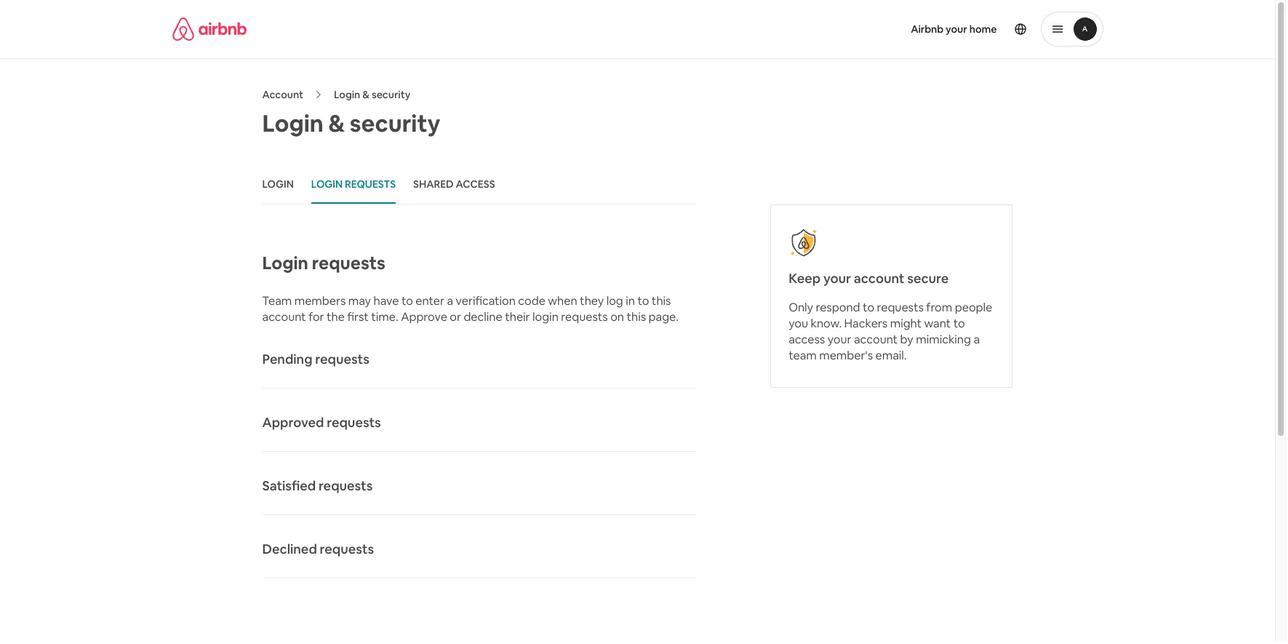 Task type: locate. For each thing, give the bounding box(es) containing it.
team members may have to enter a verification code when they log in to this account for the first time. approve or decline their login requests on this page.
[[262, 293, 679, 325]]

verification
[[456, 293, 516, 309]]

0 vertical spatial login & security
[[334, 88, 411, 101]]

1 vertical spatial security
[[350, 108, 441, 138]]

1 vertical spatial account
[[262, 309, 306, 325]]

1 horizontal spatial &
[[363, 88, 370, 101]]

account down team
[[262, 309, 306, 325]]

1 horizontal spatial login
[[311, 178, 343, 191]]

login
[[533, 309, 559, 325]]

secure
[[908, 270, 949, 287]]

only respond to requests from people you know. hackers might want to access your account by mimicking a team member's email.
[[789, 300, 993, 363]]

requests down the
[[315, 351, 370, 368]]

requests down they
[[561, 309, 608, 325]]

account link
[[262, 88, 303, 101]]

only
[[789, 300, 814, 315]]

you
[[789, 316, 809, 331]]

1 vertical spatial &
[[329, 108, 345, 138]]

requests up may
[[312, 252, 386, 274]]

requests inside team members may have to enter a verification code when they log in to this account for the first time. approve or decline their login requests on this page.
[[561, 309, 608, 325]]

your inside "only respond to requests from people you know. hackers might want to access your account by mimicking a team member's email."
[[828, 332, 852, 347]]

account down 'hackers'
[[854, 332, 898, 347]]

approve
[[401, 309, 447, 325]]

requests for approved requests
[[327, 414, 381, 431]]

a inside "only respond to requests from people you know. hackers might want to access your account by mimicking a team member's email."
[[974, 332, 980, 347]]

account
[[262, 88, 303, 101]]

2 vertical spatial your
[[828, 332, 852, 347]]

your inside profile element
[[946, 23, 968, 36]]

your up member's
[[828, 332, 852, 347]]

login up team
[[262, 252, 308, 274]]

keep
[[789, 270, 821, 287]]

account up 'hackers'
[[854, 270, 905, 287]]

login requests
[[262, 252, 386, 274]]

by
[[901, 332, 914, 347]]

to right in
[[638, 293, 649, 309]]

1 login from the left
[[262, 178, 294, 191]]

login
[[262, 178, 294, 191], [311, 178, 343, 191]]

login
[[334, 88, 360, 101], [262, 108, 324, 138], [262, 252, 308, 274]]

account
[[854, 270, 905, 287], [262, 309, 306, 325], [854, 332, 898, 347]]

2 vertical spatial account
[[854, 332, 898, 347]]

a up or
[[447, 293, 454, 309]]

requests
[[312, 252, 386, 274], [877, 300, 924, 315], [561, 309, 608, 325], [315, 351, 370, 368], [327, 414, 381, 431], [319, 477, 373, 494], [320, 541, 374, 558]]

might
[[891, 316, 922, 331]]

your left home
[[946, 23, 968, 36]]

0 vertical spatial your
[[946, 23, 968, 36]]

requests up might
[[877, 300, 924, 315]]

0 vertical spatial this
[[652, 293, 671, 309]]

1 vertical spatial this
[[627, 309, 646, 325]]

email.
[[876, 348, 907, 363]]

1 vertical spatial login
[[262, 108, 324, 138]]

1 vertical spatial a
[[974, 332, 980, 347]]

login for login requests
[[311, 178, 343, 191]]

declined
[[262, 541, 317, 558]]

on
[[611, 309, 624, 325]]

login button
[[262, 166, 294, 204]]

shared access button
[[413, 166, 495, 204]]

enter
[[416, 293, 445, 309]]

from
[[927, 300, 953, 315]]

have
[[374, 293, 399, 309]]

want
[[925, 316, 951, 331]]

respond
[[816, 300, 861, 315]]

0 horizontal spatial this
[[627, 309, 646, 325]]

the
[[327, 309, 345, 325]]

requests right declined
[[320, 541, 374, 558]]

0 horizontal spatial a
[[447, 293, 454, 309]]

this down in
[[627, 309, 646, 325]]

decline
[[464, 309, 503, 325]]

profile element
[[655, 0, 1104, 58]]

a inside team members may have to enter a verification code when they log in to this account for the first time. approve or decline their login requests on this page.
[[447, 293, 454, 309]]

mimicking
[[917, 332, 972, 347]]

hackers
[[845, 316, 888, 331]]

a down people
[[974, 332, 980, 347]]

login inside button
[[311, 178, 343, 191]]

login & security
[[334, 88, 411, 101], [262, 108, 441, 138]]

0 vertical spatial login
[[334, 88, 360, 101]]

login for login
[[262, 178, 294, 191]]

2 vertical spatial login
[[262, 252, 308, 274]]

requests for pending requests
[[315, 351, 370, 368]]

login right account link
[[334, 88, 360, 101]]

a
[[447, 293, 454, 309], [974, 332, 980, 347]]

may
[[348, 293, 371, 309]]

time.
[[371, 309, 399, 325]]

your for keep
[[824, 270, 852, 287]]

this
[[652, 293, 671, 309], [627, 309, 646, 325]]

login down account link
[[262, 108, 324, 138]]

access
[[789, 332, 826, 347]]

tab list
[[262, 166, 696, 205]]

satisfied requests
[[262, 477, 373, 494]]

1 vertical spatial login & security
[[262, 108, 441, 138]]

0 vertical spatial a
[[447, 293, 454, 309]]

access
[[456, 178, 495, 191]]

0 horizontal spatial &
[[329, 108, 345, 138]]

team
[[789, 348, 817, 363]]

requests right approved
[[327, 414, 381, 431]]

security
[[372, 88, 411, 101], [350, 108, 441, 138]]

requests for declined requests
[[320, 541, 374, 558]]

2 login from the left
[[311, 178, 343, 191]]

this up the page.
[[652, 293, 671, 309]]

your up respond in the top of the page
[[824, 270, 852, 287]]

&
[[363, 88, 370, 101], [329, 108, 345, 138]]

1 horizontal spatial a
[[974, 332, 980, 347]]

for
[[309, 309, 324, 325]]

1 vertical spatial your
[[824, 270, 852, 287]]

they
[[580, 293, 604, 309]]

your
[[946, 23, 968, 36], [824, 270, 852, 287], [828, 332, 852, 347]]

airbnb your home link
[[903, 14, 1006, 44]]

in
[[626, 293, 635, 309]]

home
[[970, 23, 998, 36]]

code
[[518, 293, 546, 309]]

to
[[402, 293, 413, 309], [638, 293, 649, 309], [863, 300, 875, 315], [954, 316, 966, 331]]

0 horizontal spatial login
[[262, 178, 294, 191]]

1 horizontal spatial this
[[652, 293, 671, 309]]

requests right the satisfied
[[319, 477, 373, 494]]



Task type: describe. For each thing, give the bounding box(es) containing it.
pending requests
[[262, 351, 370, 368]]

shared access
[[413, 178, 495, 191]]

to up 'hackers'
[[863, 300, 875, 315]]

requests inside "only respond to requests from people you know. hackers might want to access your account by mimicking a team member's email."
[[877, 300, 924, 315]]

requests for satisfied requests
[[319, 477, 373, 494]]

tab list containing login
[[262, 166, 696, 205]]

when
[[548, 293, 578, 309]]

account inside "only respond to requests from people you know. hackers might want to access your account by mimicking a team member's email."
[[854, 332, 898, 347]]

account inside team members may have to enter a verification code when they log in to this account for the first time. approve or decline their login requests on this page.
[[262, 309, 306, 325]]

member's
[[820, 348, 873, 363]]

declined requests
[[262, 541, 374, 558]]

keep your account secure
[[789, 270, 949, 287]]

login requests
[[311, 178, 396, 191]]

members
[[295, 293, 346, 309]]

their
[[505, 309, 530, 325]]

requests
[[345, 178, 396, 191]]

log
[[607, 293, 624, 309]]

your for airbnb
[[946, 23, 968, 36]]

approved
[[262, 414, 324, 431]]

first
[[347, 309, 369, 325]]

0 vertical spatial &
[[363, 88, 370, 101]]

page.
[[649, 309, 679, 325]]

requests for login requests
[[312, 252, 386, 274]]

team
[[262, 293, 292, 309]]

shared
[[413, 178, 454, 191]]

airbnb your home
[[911, 23, 998, 36]]

people
[[955, 300, 993, 315]]

login requests button
[[311, 166, 396, 204]]

to right have
[[402, 293, 413, 309]]

or
[[450, 309, 461, 325]]

satisfied
[[262, 477, 316, 494]]

know.
[[811, 316, 842, 331]]

approved requests
[[262, 414, 381, 431]]

pending
[[262, 351, 313, 368]]

0 vertical spatial security
[[372, 88, 411, 101]]

to down people
[[954, 316, 966, 331]]

0 vertical spatial account
[[854, 270, 905, 287]]

airbnb
[[911, 23, 944, 36]]



Task type: vqa. For each thing, say whether or not it's contained in the screenshot.
Tiny homes
no



